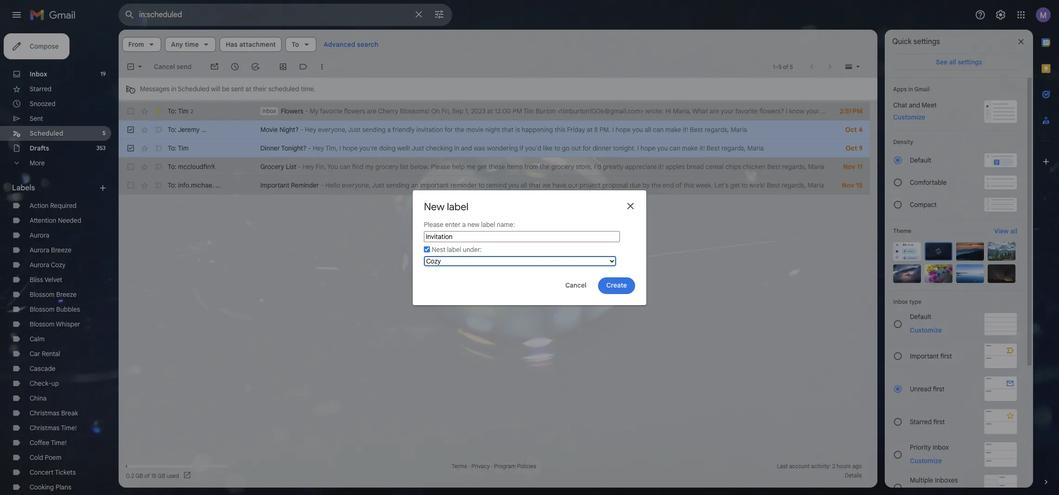Task type: locate. For each thing, give the bounding box(es) containing it.
action
[[30, 202, 49, 210]]

all down from
[[521, 181, 527, 190]]

· right terms
[[469, 463, 470, 470]]

advanced search options image
[[430, 5, 449, 24]]

0 horizontal spatial at
[[245, 85, 251, 93]]

scheduled
[[268, 85, 299, 93]]

doing
[[379, 144, 396, 152]]

wedding
[[821, 107, 846, 115]]

blossom down "blossom breeze" link
[[30, 305, 55, 314]]

aurora cozy
[[30, 261, 66, 269]]

0 horizontal spatial it!
[[658, 163, 664, 171]]

starred up priority
[[910, 418, 932, 426]]

footer
[[119, 462, 870, 481]]

0 horizontal spatial you
[[508, 181, 519, 190]]

1 horizontal spatial for
[[583, 144, 591, 152]]

of right 0.2
[[144, 472, 150, 479]]

well!
[[397, 144, 410, 152]]

for down fri,
[[445, 126, 453, 134]]

last
[[777, 463, 788, 470]]

fin,
[[316, 163, 326, 171]]

0 vertical spatial a
[[387, 126, 391, 134]]

multiple
[[910, 476, 933, 484]]

0 horizontal spatial of
[[144, 472, 150, 479]]

under:
[[463, 245, 482, 254]]

1 christmas from the top
[[30, 409, 59, 417]]

hey left tim,
[[313, 144, 324, 152]]

know
[[789, 107, 805, 115]]

3 not important switch from the top
[[154, 162, 163, 171]]

more button
[[0, 156, 111, 171]]

in right "checking" at the top
[[454, 144, 459, 152]]

you right remind
[[508, 181, 519, 190]]

4 row from the top
[[119, 158, 870, 176]]

in right 'apps'
[[908, 86, 913, 93]]

1 vertical spatial a
[[462, 220, 466, 229]]

2 vertical spatial you
[[508, 181, 519, 190]]

car rental
[[30, 350, 60, 358]]

1 vertical spatial nov
[[842, 181, 854, 190]]

0 vertical spatial get
[[477, 163, 487, 171]]

scheduled
[[178, 85, 209, 93], [30, 129, 63, 138]]

0 vertical spatial time!
[[61, 424, 77, 432]]

that left 'we'
[[529, 181, 541, 190]]

1 aurora from the top
[[30, 231, 49, 240]]

flowers?
[[759, 107, 784, 115]]

to:
[[168, 107, 176, 115], [168, 126, 176, 134], [168, 144, 176, 152], [168, 163, 176, 171], [168, 181, 176, 190]]

tim up to: jeremy ...
[[178, 107, 189, 115]]

in for gmail
[[908, 86, 913, 93]]

regards, for it!
[[722, 144, 746, 152]]

to: info.michae. ...
[[168, 181, 221, 190]]

1 horizontal spatial at
[[487, 107, 493, 115]]

1 vertical spatial 2
[[832, 463, 835, 470]]

2 not important switch from the top
[[154, 144, 163, 153]]

2 vertical spatial it!
[[658, 163, 664, 171]]

0 horizontal spatial all
[[521, 181, 527, 190]]

everyone, for hello
[[342, 181, 371, 190]]

0 vertical spatial important
[[260, 181, 289, 190]]

row
[[119, 102, 894, 120], [119, 120, 870, 139], [119, 139, 870, 158], [119, 158, 870, 176], [119, 176, 870, 195]]

can up apples
[[670, 144, 680, 152]]

1 horizontal spatial important
[[910, 352, 939, 360]]

3 to: from the top
[[168, 144, 176, 152]]

1 horizontal spatial a
[[462, 220, 466, 229]]

1 horizontal spatial 2
[[832, 463, 835, 470]]

and left was
[[461, 144, 472, 152]]

regards, right work!
[[782, 181, 806, 190]]

aurora for aurora breeze
[[30, 246, 49, 254]]

1 vertical spatial can
[[670, 144, 680, 152]]

inbox link
[[30, 70, 47, 78]]

everyone, up tim,
[[318, 126, 347, 134]]

your right know on the right top of the page
[[806, 107, 819, 115]]

3 aurora from the top
[[30, 261, 49, 269]]

make down hi
[[665, 126, 681, 134]]

9
[[859, 144, 863, 152]]

- for flowers
[[305, 107, 308, 115]]

0 horizontal spatial that
[[502, 126, 514, 134]]

... for to: jeremy ...
[[201, 126, 206, 134]]

blossom down bliss velvet
[[30, 291, 55, 299]]

everyone, down find
[[342, 181, 371, 190]]

to: right important according to google magic. switch
[[168, 107, 176, 115]]

of inside row
[[676, 181, 682, 190]]

2023
[[471, 107, 486, 115]]

1 · from the left
[[469, 463, 470, 470]]

0 horizontal spatial make
[[665, 126, 681, 134]]

0 horizontal spatial ·
[[469, 463, 470, 470]]

it! up bread
[[700, 144, 705, 152]]

0 horizontal spatial just
[[348, 126, 361, 134]]

not important switch left to: info.michae. ...
[[154, 181, 163, 190]]

and
[[909, 101, 920, 109], [883, 107, 894, 115], [461, 144, 472, 152]]

0 horizontal spatial starred
[[30, 85, 52, 93]]

None search field
[[119, 4, 452, 26]]

at right the 2023
[[487, 107, 493, 115]]

of
[[676, 181, 682, 190], [144, 472, 150, 479]]

important
[[420, 181, 449, 190]]

0 vertical spatial sending
[[362, 126, 386, 134]]

0 vertical spatial label
[[447, 200, 469, 213]]

cooking plans
[[30, 483, 71, 492]]

up
[[51, 379, 59, 388]]

regards, up chips
[[722, 144, 746, 152]]

oct left the '9'
[[846, 144, 857, 152]]

0 horizontal spatial in
[[171, 85, 176, 93]]

fri,
[[442, 107, 451, 115]]

from
[[524, 163, 538, 171]]

· right 'privacy'
[[491, 463, 493, 470]]

can down wrote:
[[653, 126, 664, 134]]

wondering
[[487, 144, 518, 152]]

gb left used
[[158, 472, 165, 479]]

have
[[553, 181, 567, 190]]

- right "list"
[[298, 163, 301, 171]]

1 vertical spatial scheduled
[[30, 129, 63, 138]]

comfortable
[[910, 178, 947, 187]]

hey for hey everyone, just sending a friendly invitation for the movie night that is happening this friday at 8 pm. i hope you all can make it! best regards, maria
[[305, 126, 316, 134]]

inbox left type on the right bottom of the page
[[893, 298, 908, 305]]

proposal
[[602, 181, 628, 190]]

to left remind
[[479, 181, 485, 190]]

2 vertical spatial blossom
[[30, 320, 55, 329]]

3 row from the top
[[119, 139, 870, 158]]

0 horizontal spatial can
[[340, 163, 351, 171]]

we
[[543, 181, 551, 190]]

oct for oct 9
[[846, 144, 857, 152]]

0 horizontal spatial 2
[[190, 108, 193, 115]]

important down grocery
[[260, 181, 289, 190]]

starred
[[30, 85, 52, 93], [910, 418, 932, 426]]

that right night
[[502, 126, 514, 134]]

cold
[[30, 454, 43, 462]]

aurora down attention
[[30, 231, 49, 240]]

get right let's at the top right of page
[[730, 181, 740, 190]]

4 to: from the top
[[168, 163, 176, 171]]

hope right pm. in the top of the page
[[616, 126, 631, 134]]

is down pm
[[515, 126, 520, 134]]

attention
[[30, 216, 56, 225]]

best for to
[[767, 181, 780, 190]]

chat and meet
[[893, 101, 937, 109]]

christmas down china in the left bottom of the page
[[30, 409, 59, 417]]

attention needed link
[[30, 216, 81, 225]]

pm.
[[600, 126, 611, 134]]

row up remind
[[119, 158, 870, 176]]

messages
[[140, 85, 170, 93]]

first right 'unread'
[[933, 385, 945, 393]]

1 vertical spatial just
[[412, 144, 424, 152]]

hey for hey tim, i hope you're doing well! just checking in and was wondering if you'd like to go out for dinner tonight. i hope you can make it! best regards, maria
[[313, 144, 324, 152]]

footer inside main content
[[119, 462, 870, 481]]

0 vertical spatial this
[[555, 126, 565, 134]]

-
[[305, 107, 308, 115], [300, 126, 303, 134], [308, 144, 311, 152], [298, 163, 301, 171], [321, 181, 324, 190]]

to: tim
[[168, 144, 189, 152]]

1 vertical spatial default
[[910, 313, 931, 321]]

0 vertical spatial just
[[348, 126, 361, 134]]

hey left fin,
[[303, 163, 314, 171]]

0 vertical spatial default
[[910, 156, 931, 164]]

5 to: from the top
[[168, 181, 176, 190]]

1 vertical spatial for
[[583, 144, 591, 152]]

first up unread first
[[941, 352, 952, 360]]

new
[[424, 200, 445, 213]]

breeze up the "cozy"
[[51, 246, 71, 254]]

apps in gmail
[[893, 86, 930, 93]]

0 vertical spatial ...
[[201, 126, 206, 134]]

1 vertical spatial at
[[487, 107, 493, 115]]

1 vertical spatial christmas
[[30, 424, 59, 432]]

grocery left list
[[375, 163, 398, 171]]

2 horizontal spatial and
[[909, 101, 920, 109]]

2 default from the top
[[910, 313, 931, 321]]

to: for to: info.michae. ...
[[168, 181, 176, 190]]

1 gb from the left
[[135, 472, 143, 479]]

first up "priority inbox"
[[933, 418, 945, 426]]

to left work!
[[742, 181, 748, 190]]

time! up poem at left bottom
[[51, 439, 67, 447]]

1 horizontal spatial ·
[[491, 463, 493, 470]]

row down night
[[119, 139, 870, 158]]

calm link
[[30, 335, 45, 343]]

0 vertical spatial the
[[455, 126, 465, 134]]

0 vertical spatial for
[[445, 126, 453, 134]]

the right from
[[540, 163, 550, 171]]

car
[[30, 350, 40, 358]]

display density element
[[893, 139, 1018, 145]]

label right new
[[481, 220, 495, 229]]

just down flowers
[[348, 126, 361, 134]]

aurora breeze
[[30, 246, 71, 254]]

1 vertical spatial this
[[684, 181, 694, 190]]

1 default from the top
[[910, 156, 931, 164]]

make
[[665, 126, 681, 134], [682, 144, 698, 152]]

scheduled left the will
[[178, 85, 209, 93]]

1 horizontal spatial of
[[676, 181, 682, 190]]

sending up you're
[[362, 126, 386, 134]]

blossoms!
[[400, 107, 430, 115]]

row up wondering in the left top of the page
[[119, 120, 870, 139]]

0 horizontal spatial sending
[[362, 126, 386, 134]]

1 vertical spatial you
[[657, 144, 668, 152]]

1 horizontal spatial 15
[[856, 181, 863, 190]]

of right end
[[676, 181, 682, 190]]

1 horizontal spatial it!
[[683, 126, 688, 134]]

blossom up 'calm' link
[[30, 320, 55, 329]]

tonight?
[[281, 144, 306, 152]]

breeze for aurora breeze
[[51, 246, 71, 254]]

best right the chicken
[[767, 163, 781, 171]]

starred up snoozed link at left top
[[30, 85, 52, 93]]

time! for coffee time!
[[51, 439, 67, 447]]

are
[[367, 107, 377, 115], [710, 107, 719, 115]]

0 vertical spatial that
[[502, 126, 514, 134]]

help
[[452, 163, 465, 171]]

blossom for blossom bubbles
[[30, 305, 55, 314]]

cooking
[[30, 483, 54, 492]]

2 blossom from the top
[[30, 305, 55, 314]]

1 horizontal spatial and
[[883, 107, 894, 115]]

default down type on the right bottom of the page
[[910, 313, 931, 321]]

2 up jeremy
[[190, 108, 193, 115]]

inbox inside labels navigation
[[30, 70, 47, 78]]

hey for hey fin, you can find my grocery list below. please help me get these items from the grocery store, i'd greatly appreciate it! apples bread cereal chips chicken best regards, maria
[[303, 163, 314, 171]]

blossom for blossom breeze
[[30, 291, 55, 299]]

gb right 0.2
[[135, 472, 143, 479]]

1 vertical spatial get
[[730, 181, 740, 190]]

0 vertical spatial blossom
[[30, 291, 55, 299]]

1 row from the top
[[119, 102, 894, 120]]

default for comfortable
[[910, 156, 931, 164]]

1 vertical spatial oct
[[846, 144, 857, 152]]

night
[[485, 126, 500, 134]]

scheduled inside labels navigation
[[30, 129, 63, 138]]

2 inside last account activity: 2 hours ago details
[[832, 463, 835, 470]]

sent
[[231, 85, 244, 93]]

0 vertical spatial first
[[941, 352, 952, 360]]

for right 'out'
[[583, 144, 591, 152]]

maria,
[[673, 107, 691, 115]]

2 vertical spatial first
[[933, 418, 945, 426]]

1,
[[465, 107, 469, 115]]

hope up appreciate at the top of the page
[[641, 144, 656, 152]]

1 blossom from the top
[[30, 291, 55, 299]]

15
[[856, 181, 863, 190], [151, 472, 156, 479]]

11
[[857, 163, 863, 171]]

clear search image
[[410, 5, 428, 24]]

1 are from the left
[[367, 107, 377, 115]]

christmas time! link
[[30, 424, 77, 432]]

not important switch for jeremy
[[154, 125, 163, 134]]

best down what
[[690, 126, 703, 134]]

all down wrote:
[[645, 126, 651, 134]]

it! left apples
[[658, 163, 664, 171]]

reminder
[[451, 181, 477, 190]]

2 horizontal spatial it!
[[700, 144, 705, 152]]

oct 9
[[846, 144, 863, 152]]

to: down to: jeremy ...
[[168, 144, 176, 152]]

work!
[[749, 181, 765, 190]]

inbox type element
[[893, 298, 1018, 305]]

aurora for aurora cozy
[[30, 261, 49, 269]]

1 horizontal spatial the
[[540, 163, 550, 171]]

aurora breeze link
[[30, 246, 71, 254]]

1 not important switch from the top
[[154, 125, 163, 134]]

account
[[789, 463, 810, 470]]

compose button
[[4, 33, 70, 59]]

4 not important switch from the top
[[154, 181, 163, 190]]

1 vertical spatial starred
[[910, 418, 932, 426]]

1 vertical spatial aurora
[[30, 246, 49, 254]]

inbox inside inbox flowers - my favorite flowers are cherry blossoms! on fri, sep 1, 2023 at 12:00 pm tim burton <timburton1006@gmail.com> wrote: hi maria, what are your favorite flowers? i know your wedding is next year and
[[262, 107, 276, 114]]

2 inside to: tim 2
[[190, 108, 193, 115]]

tim right pm
[[524, 107, 534, 115]]

inbox up movie
[[262, 107, 276, 114]]

0 vertical spatial aurora
[[30, 231, 49, 240]]

grocery down go
[[551, 163, 574, 171]]

to: for to: tim 2
[[168, 107, 176, 115]]

in for scheduled
[[171, 85, 176, 93]]

sending left an
[[386, 181, 410, 190]]

maria for it!
[[748, 144, 764, 152]]

1 vertical spatial is
[[515, 126, 520, 134]]

default
[[910, 156, 931, 164], [910, 313, 931, 321]]

- left my
[[305, 107, 308, 115]]

1 vertical spatial of
[[144, 472, 150, 479]]

meet
[[922, 101, 937, 109]]

1 horizontal spatial in
[[454, 144, 459, 152]]

not important switch down important according to google magic. switch
[[154, 125, 163, 134]]

is left next
[[848, 107, 852, 115]]

1 horizontal spatial starred
[[910, 418, 932, 426]]

move to inbox image
[[279, 62, 288, 71]]

sent link
[[30, 114, 43, 123]]

new label alert dialog
[[413, 190, 646, 305]]

hope left you're
[[343, 144, 358, 152]]

1 to: from the top
[[168, 107, 176, 115]]

aurora down aurora link
[[30, 246, 49, 254]]

you up apples
[[657, 144, 668, 152]]

... right the info.michae.
[[216, 181, 221, 190]]

velvet
[[44, 276, 62, 284]]

0 vertical spatial scheduled
[[178, 85, 209, 93]]

needed
[[58, 216, 81, 225]]

get right me
[[477, 163, 487, 171]]

3 blossom from the top
[[30, 320, 55, 329]]

nov for nov 15
[[842, 181, 854, 190]]

0 vertical spatial starred
[[30, 85, 52, 93]]

has
[[226, 40, 238, 49]]

important up unread first
[[910, 352, 939, 360]]

1 vertical spatial everyone,
[[342, 181, 371, 190]]

quick
[[892, 37, 912, 46]]

2 your from the left
[[806, 107, 819, 115]]

christmas break
[[30, 409, 78, 417]]

0 horizontal spatial hope
[[343, 144, 358, 152]]

aurora for aurora link
[[30, 231, 49, 240]]

please left help
[[431, 163, 450, 171]]

favorite right my
[[320, 107, 342, 115]]

please
[[431, 163, 450, 171], [424, 220, 443, 229]]

christmas
[[30, 409, 59, 417], [30, 424, 59, 432]]

- for tonight?
[[308, 144, 311, 152]]

0 horizontal spatial your
[[721, 107, 734, 115]]

in inside row
[[454, 144, 459, 152]]

1 vertical spatial sending
[[386, 181, 410, 190]]

i right tim,
[[339, 144, 341, 152]]

please down new
[[424, 220, 443, 229]]

2 christmas from the top
[[30, 424, 59, 432]]

oct left 4
[[845, 126, 857, 134]]

0 vertical spatial of
[[676, 181, 682, 190]]

the right 'by'
[[651, 181, 661, 190]]

to: left the info.michae.
[[168, 181, 176, 190]]

2 vertical spatial hey
[[303, 163, 314, 171]]

at left 8
[[587, 126, 593, 134]]

christmas up the coffee time!
[[30, 424, 59, 432]]

calm
[[30, 335, 45, 343]]

1 horizontal spatial favorite
[[735, 107, 758, 115]]

1 horizontal spatial all
[[645, 126, 651, 134]]

labels navigation
[[0, 30, 119, 495]]

the left movie
[[455, 126, 465, 134]]

i'd
[[594, 163, 601, 171]]

label for nest label under:
[[447, 245, 461, 254]]

coffee time!
[[30, 439, 67, 447]]

label up enter
[[447, 200, 469, 213]]

your right what
[[721, 107, 734, 115]]

and right chat
[[909, 101, 920, 109]]

next
[[854, 107, 867, 115]]

has attachment button
[[220, 37, 282, 52]]

tim for to: tim 2
[[178, 107, 189, 115]]

bliss velvet link
[[30, 276, 62, 284]]

bubbles
[[56, 305, 80, 314]]

to: left jeremy
[[168, 126, 176, 134]]

grocery list - hey fin, you can find my grocery list below. please help me get these items from the grocery store, i'd greatly appreciate it! apples bread cereal chips chicken best regards, maria
[[260, 163, 825, 171]]

follow link to manage storage image
[[183, 471, 192, 481]]

greatly
[[603, 163, 623, 171]]

not important switch
[[154, 125, 163, 134], [154, 144, 163, 153], [154, 162, 163, 171], [154, 181, 163, 190]]

bliss velvet
[[30, 276, 62, 284]]

2 favorite from the left
[[735, 107, 758, 115]]

the
[[455, 126, 465, 134], [540, 163, 550, 171], [651, 181, 661, 190]]

2 row from the top
[[119, 120, 870, 139]]

row down these
[[119, 176, 870, 195]]

0 vertical spatial 15
[[856, 181, 863, 190]]

sending for an
[[386, 181, 410, 190]]

0 horizontal spatial a
[[387, 126, 391, 134]]

are left cherry
[[367, 107, 377, 115]]

tab list
[[1033, 30, 1059, 462]]

footer containing terms
[[119, 462, 870, 481]]

1 horizontal spatial ...
[[216, 181, 221, 190]]

- right night?
[[300, 126, 303, 134]]

0 horizontal spatial ...
[[201, 126, 206, 134]]

important according to google magic. switch
[[154, 107, 163, 116]]

1 horizontal spatial hope
[[616, 126, 631, 134]]

2 aurora from the top
[[30, 246, 49, 254]]

2 grocery from the left
[[551, 163, 574, 171]]

1 vertical spatial important
[[910, 352, 939, 360]]

quick settings
[[892, 37, 940, 46]]

starred inside labels navigation
[[30, 85, 52, 93]]

0 horizontal spatial are
[[367, 107, 377, 115]]

0 vertical spatial 2
[[190, 108, 193, 115]]

0 horizontal spatial important
[[260, 181, 289, 190]]

that for all
[[529, 181, 541, 190]]

2 to: from the top
[[168, 126, 176, 134]]

unread first
[[910, 385, 945, 393]]

i
[[786, 107, 788, 115], [612, 126, 614, 134], [339, 144, 341, 152], [637, 144, 639, 152]]

create button
[[598, 277, 635, 294]]

friday
[[567, 126, 585, 134]]

main content
[[119, 30, 894, 488]]

create
[[606, 281, 627, 290]]



Task type: vqa. For each thing, say whether or not it's contained in the screenshot.
Create button
yes



Task type: describe. For each thing, give the bounding box(es) containing it.
attachment
[[239, 40, 276, 49]]

an
[[411, 181, 418, 190]]

inbox for inbox type
[[893, 298, 908, 305]]

snooze image
[[230, 62, 240, 71]]

0 horizontal spatial to
[[479, 181, 485, 190]]

required
[[50, 202, 77, 210]]

2 horizontal spatial hope
[[641, 144, 656, 152]]

maria for work!
[[808, 181, 824, 190]]

like
[[543, 144, 553, 152]]

name:
[[497, 220, 515, 229]]

quick settings element
[[892, 37, 940, 54]]

0 horizontal spatial this
[[555, 126, 565, 134]]

oct 4
[[845, 126, 863, 134]]

christmas for christmas break
[[30, 409, 59, 417]]

gmail
[[915, 86, 930, 93]]

starred first
[[910, 418, 945, 426]]

cancel button
[[557, 277, 594, 294]]

concert tickets
[[30, 468, 76, 477]]

1 vertical spatial 15
[[151, 472, 156, 479]]

cherry
[[378, 107, 398, 115]]

2 horizontal spatial to
[[742, 181, 748, 190]]

first for unread first
[[933, 385, 945, 393]]

0 horizontal spatial get
[[477, 163, 487, 171]]

settings
[[914, 37, 940, 46]]

... for to: info.michae. ...
[[216, 181, 221, 190]]

movie
[[466, 126, 484, 134]]

compose
[[30, 42, 59, 51]]

christmas for christmas time!
[[30, 424, 59, 432]]

my
[[365, 163, 374, 171]]

terms link
[[452, 463, 467, 470]]

settings image
[[995, 9, 1006, 20]]

list
[[286, 163, 296, 171]]

i right pm. in the top of the page
[[612, 126, 614, 134]]

2 horizontal spatial can
[[670, 144, 680, 152]]

starred for starred "link"
[[30, 85, 52, 93]]

- for list
[[298, 163, 301, 171]]

- for night?
[[300, 126, 303, 134]]

cozy
[[51, 261, 66, 269]]

blossom breeze
[[30, 291, 77, 299]]

breeze for blossom breeze
[[56, 291, 77, 299]]

flowers
[[281, 107, 303, 115]]

1 your from the left
[[721, 107, 734, 115]]

details link
[[845, 472, 862, 479]]

terms
[[452, 463, 467, 470]]

a inside row
[[387, 126, 391, 134]]

1 favorite from the left
[[320, 107, 342, 115]]

starred for starred first
[[910, 418, 932, 426]]

0 horizontal spatial and
[[461, 144, 472, 152]]

time! for christmas time!
[[61, 424, 77, 432]]

type
[[910, 298, 922, 305]]

main content containing has attachment
[[119, 30, 894, 488]]

friendly
[[392, 126, 415, 134]]

tonight.
[[613, 144, 636, 152]]

1 vertical spatial it!
[[700, 144, 705, 152]]

nest
[[432, 245, 445, 254]]

ago
[[852, 463, 862, 470]]

flowers
[[344, 107, 365, 115]]

coffee time! link
[[30, 439, 67, 447]]

coffee
[[30, 439, 49, 447]]

a inside alert dialog
[[462, 220, 466, 229]]

important for important first
[[910, 352, 939, 360]]

oct for oct 4
[[845, 126, 857, 134]]

main menu image
[[11, 9, 22, 20]]

aurora link
[[30, 231, 49, 240]]

0 vertical spatial please
[[431, 163, 450, 171]]

label for new label
[[447, 200, 469, 213]]

labels heading
[[12, 183, 98, 193]]

1 horizontal spatial to
[[554, 144, 560, 152]]

that for night
[[502, 126, 514, 134]]

0 vertical spatial at
[[245, 85, 251, 93]]

2 horizontal spatial at
[[587, 126, 593, 134]]

0 horizontal spatial for
[[445, 126, 453, 134]]

search mail image
[[121, 6, 138, 23]]

default for important first
[[910, 313, 931, 321]]

checking
[[426, 144, 453, 152]]

let's
[[715, 181, 729, 190]]

2 gb from the left
[[158, 472, 165, 479]]

search
[[357, 40, 379, 49]]

theme element
[[893, 227, 912, 236]]

you're
[[359, 144, 377, 152]]

0 vertical spatial all
[[645, 126, 651, 134]]

just for a
[[348, 126, 361, 134]]

important reminder - hello everyone, just sending an important reminder to remind you all that we have our project proposal due by the end of this week. let's get to work! best regards, maria
[[260, 181, 824, 190]]

density
[[893, 139, 913, 145]]

1 horizontal spatial make
[[682, 144, 698, 152]]

353
[[97, 145, 106, 152]]

i right tonight.
[[637, 144, 639, 152]]

add to tasks image
[[251, 62, 260, 71]]

maria up chips
[[731, 126, 747, 134]]

privacy
[[471, 463, 490, 470]]

program policies link
[[494, 463, 536, 470]]

will
[[211, 85, 220, 93]]

<timburton1006@gmail.com>
[[557, 107, 644, 115]]

not important switch for tim
[[154, 144, 163, 153]]

2 vertical spatial the
[[651, 181, 661, 190]]

due
[[630, 181, 641, 190]]

maria for chicken
[[808, 163, 825, 171]]

Nest label under: checkbox
[[424, 247, 430, 253]]

cereal
[[706, 163, 724, 171]]

blossom whisper
[[30, 320, 80, 329]]

best for chips
[[767, 163, 781, 171]]

theme
[[893, 228, 912, 234]]

inbox for inbox
[[30, 70, 47, 78]]

first for important first
[[941, 352, 952, 360]]

2 vertical spatial can
[[340, 163, 351, 171]]

1 vertical spatial label
[[481, 220, 495, 229]]

please inside new label alert dialog
[[424, 220, 443, 229]]

2 · from the left
[[491, 463, 493, 470]]

happening
[[522, 126, 553, 134]]

snoozed link
[[30, 100, 55, 108]]

tim for to: tim
[[178, 144, 189, 152]]

china
[[30, 394, 47, 403]]

policies
[[517, 463, 536, 470]]

hours
[[837, 463, 851, 470]]

to: for to: tim
[[168, 144, 176, 152]]

2:51 pm
[[840, 107, 863, 115]]

nov for nov 11
[[843, 163, 856, 171]]

2 horizontal spatial you
[[657, 144, 668, 152]]

- for reminder
[[321, 181, 324, 190]]

tim,
[[326, 144, 338, 152]]

our
[[568, 181, 578, 190]]

1 horizontal spatial can
[[653, 126, 664, 134]]

to: for to: mccloudfin9.
[[168, 163, 176, 171]]

apps
[[893, 86, 907, 93]]

best for make
[[707, 144, 720, 152]]

not important switch for info.michae.
[[154, 181, 163, 190]]

inbox for inbox flowers - my favorite flowers are cherry blossoms! on fri, sep 1, 2023 at 12:00 pm tim burton <timburton1006@gmail.com> wrote: hi maria, what are your favorite flowers? i know your wedding is next year and
[[262, 107, 276, 114]]

15 inside row
[[856, 181, 863, 190]]

regards, for work!
[[782, 181, 806, 190]]

tickets
[[55, 468, 76, 477]]

i left know on the right top of the page
[[786, 107, 788, 115]]

dinner tonight? - hey tim, i hope you're doing well! just checking in and was wondering if you'd like to go out for dinner tonight. i hope you can make it! best regards, maria
[[260, 144, 764, 152]]

advanced search button
[[320, 36, 382, 53]]

blossom for blossom whisper
[[30, 320, 55, 329]]

what
[[693, 107, 708, 115]]

week.
[[696, 181, 713, 190]]

0 horizontal spatial is
[[515, 126, 520, 134]]

first for starred first
[[933, 418, 945, 426]]

inbox right priority
[[933, 443, 949, 452]]

used
[[167, 472, 179, 479]]

christmas break link
[[30, 409, 78, 417]]

toggle split pane mode image
[[844, 62, 854, 71]]

new label heading
[[424, 200, 469, 213]]

project
[[580, 181, 601, 190]]

important first
[[910, 352, 952, 360]]

me
[[467, 163, 476, 171]]

important for important reminder - hello everyone, just sending an important reminder to remind you all that we have our project proposal due by the end of this week. let's get to work! best regards, maria
[[260, 181, 289, 190]]

everyone, for hey
[[318, 126, 347, 134]]

sending for a
[[362, 126, 386, 134]]

regards, down what
[[705, 126, 729, 134]]

1 vertical spatial the
[[540, 163, 550, 171]]

movie
[[260, 126, 278, 134]]

not important switch for mccloudfin9.
[[154, 162, 163, 171]]

nov 15
[[842, 181, 863, 190]]

2 are from the left
[[710, 107, 719, 115]]

drafts link
[[30, 144, 49, 152]]

cascade link
[[30, 365, 55, 373]]

labels
[[12, 183, 35, 193]]

was
[[474, 144, 485, 152]]

by
[[643, 181, 650, 190]]

Please enter a new label name: field
[[424, 231, 620, 242]]

you'd
[[525, 144, 541, 152]]

1 grocery from the left
[[375, 163, 398, 171]]

store,
[[576, 163, 593, 171]]

1 horizontal spatial this
[[684, 181, 694, 190]]

just for an
[[372, 181, 385, 190]]

wrote:
[[645, 107, 664, 115]]

blossom whisper link
[[30, 320, 80, 329]]

5 row from the top
[[119, 176, 870, 195]]

pm
[[513, 107, 522, 115]]

1 horizontal spatial you
[[632, 126, 643, 134]]

blossom bubbles
[[30, 305, 80, 314]]

more
[[30, 159, 45, 167]]

sep
[[452, 107, 464, 115]]

time.
[[301, 85, 315, 93]]

0 horizontal spatial the
[[455, 126, 465, 134]]

priority inbox
[[910, 443, 949, 452]]

regards, for chicken
[[782, 163, 807, 171]]

to: for to: jeremy ...
[[168, 126, 176, 134]]

1 horizontal spatial is
[[848, 107, 852, 115]]



